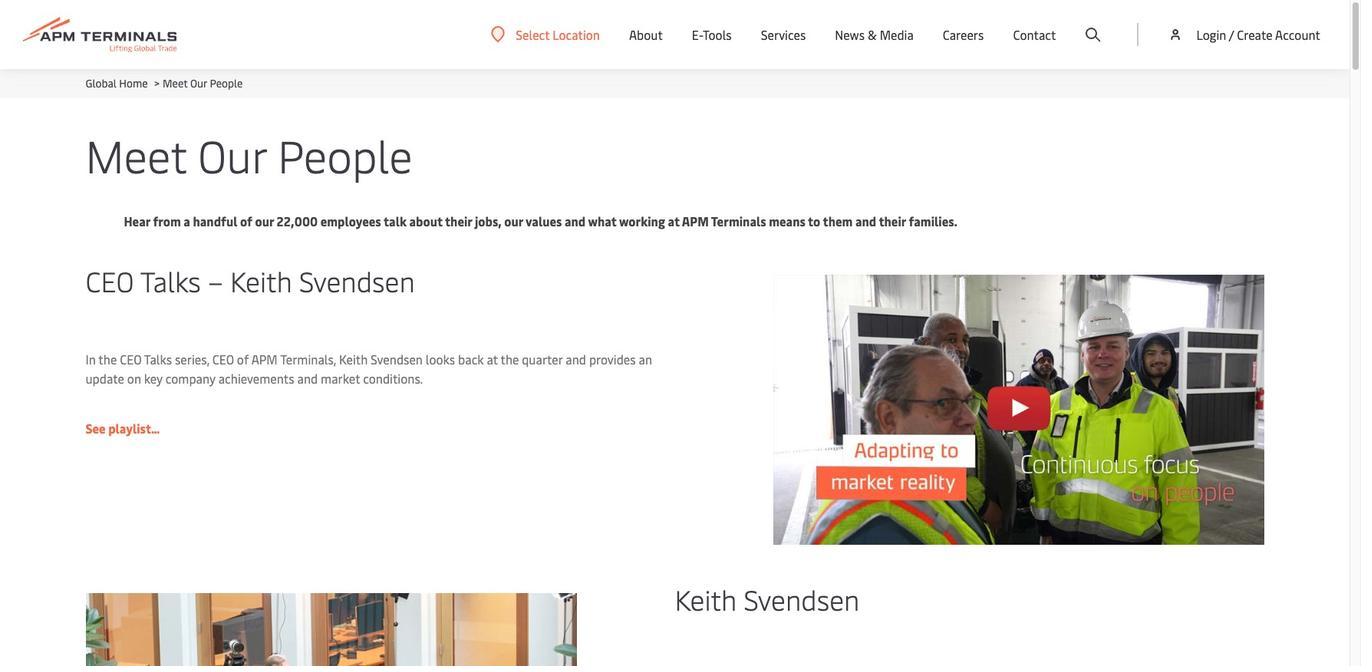 Task type: vqa. For each thing, say whether or not it's contained in the screenshot.
"Of" in the APM Terminals MedPort Tangier is one of the most technologically advanced, efficient and safest terminals in the world. Located at the Tanger Med 2 port complex, is designed, constructed and operated by APM Terminals.
no



Task type: locate. For each thing, give the bounding box(es) containing it.
0 vertical spatial people
[[210, 76, 243, 91]]

families.
[[909, 213, 958, 230]]

1 vertical spatial of
[[237, 351, 249, 368]]

their left families.
[[879, 213, 906, 230]]

our left the 22,000 at left
[[255, 213, 274, 230]]

talks left the –
[[140, 262, 201, 299]]

and
[[565, 213, 586, 230], [856, 213, 877, 230], [566, 351, 586, 368], [297, 370, 318, 387]]

news & media
[[835, 26, 914, 43]]

1 vertical spatial meet
[[86, 124, 187, 185]]

the left quarter at left bottom
[[501, 351, 519, 368]]

1 horizontal spatial the
[[501, 351, 519, 368]]

of
[[240, 213, 252, 230], [237, 351, 249, 368]]

create
[[1238, 26, 1273, 43]]

quarter
[[522, 351, 563, 368]]

talks up key
[[144, 351, 172, 368]]

terminals,
[[280, 351, 336, 368]]

select
[[516, 26, 550, 43]]

0 vertical spatial at
[[668, 213, 680, 230]]

people
[[210, 76, 243, 91], [278, 124, 413, 185]]

0 horizontal spatial their
[[445, 213, 472, 230]]

1 horizontal spatial keith
[[339, 351, 368, 368]]

e-tools
[[692, 26, 732, 43]]

our up handful
[[198, 124, 267, 185]]

keith inside in the ceo talks series, ceo of apm terminals, keith svendsen looks back at the quarter and provides an update on key company achievements and market conditions.
[[339, 351, 368, 368]]

achievements
[[219, 370, 294, 387]]

0 vertical spatial ceo talks play image
[[773, 275, 1265, 545]]

talks inside in the ceo talks series, ceo of apm terminals, keith svendsen looks back at the quarter and provides an update on key company achievements and market conditions.
[[144, 351, 172, 368]]

1 vertical spatial apm
[[251, 351, 278, 368]]

our
[[190, 76, 207, 91], [198, 124, 267, 185]]

back
[[458, 351, 484, 368]]

1 horizontal spatial ceo talks play image
[[773, 275, 1265, 545]]

global
[[86, 76, 117, 91]]

news & media button
[[835, 0, 914, 69]]

playlist…
[[108, 420, 160, 437]]

their
[[445, 213, 472, 230], [879, 213, 906, 230]]

meet right >
[[163, 76, 188, 91]]

1 vertical spatial ceo talks play image
[[86, 593, 577, 666]]

1 horizontal spatial people
[[278, 124, 413, 185]]

the
[[99, 351, 117, 368], [501, 351, 519, 368]]

apm
[[682, 213, 709, 230], [251, 351, 278, 368]]

1 horizontal spatial their
[[879, 213, 906, 230]]

1 the from the left
[[99, 351, 117, 368]]

people right >
[[210, 76, 243, 91]]

1 horizontal spatial our
[[504, 213, 523, 230]]

ceo talks play image for keith svendsen
[[86, 593, 577, 666]]

keith
[[230, 262, 292, 299], [339, 351, 368, 368], [675, 580, 737, 618]]

an
[[639, 351, 652, 368]]

ceo talks – keith svendsen
[[86, 262, 415, 299]]

0 horizontal spatial the
[[99, 351, 117, 368]]

meet
[[163, 76, 188, 91], [86, 124, 187, 185]]

ceo talks play image
[[773, 275, 1265, 545], [86, 593, 577, 666]]

in
[[86, 351, 96, 368]]

careers
[[943, 26, 984, 43]]

see playlist… link
[[86, 420, 160, 437]]

0 vertical spatial our
[[190, 76, 207, 91]]

and right quarter at left bottom
[[566, 351, 586, 368]]

1 vertical spatial at
[[487, 351, 498, 368]]

/
[[1230, 26, 1235, 43]]

ceo right series,
[[212, 351, 234, 368]]

of up achievements
[[237, 351, 249, 368]]

meet up hear
[[86, 124, 187, 185]]

their left jobs,
[[445, 213, 472, 230]]

>
[[154, 76, 160, 91]]

e-tools button
[[692, 0, 732, 69]]

1 vertical spatial people
[[278, 124, 413, 185]]

0 vertical spatial apm
[[682, 213, 709, 230]]

our
[[255, 213, 274, 230], [504, 213, 523, 230]]

contact button
[[1014, 0, 1057, 69]]

key
[[144, 370, 163, 387]]

account
[[1276, 26, 1321, 43]]

0 horizontal spatial apm
[[251, 351, 278, 368]]

login
[[1197, 26, 1227, 43]]

1 vertical spatial talks
[[144, 351, 172, 368]]

login / create account link
[[1169, 0, 1321, 69]]

1 vertical spatial svendsen
[[371, 351, 423, 368]]

–
[[208, 262, 223, 299]]

means
[[769, 213, 806, 230]]

apm up achievements
[[251, 351, 278, 368]]

svendsen
[[299, 262, 415, 299], [371, 351, 423, 368], [744, 580, 860, 618]]

location
[[553, 26, 600, 43]]

ceo
[[86, 262, 134, 299], [120, 351, 142, 368], [212, 351, 234, 368]]

apm left terminals
[[682, 213, 709, 230]]

series,
[[175, 351, 209, 368]]

at right working
[[668, 213, 680, 230]]

at right the back
[[487, 351, 498, 368]]

0 vertical spatial keith
[[230, 262, 292, 299]]

a
[[184, 213, 190, 230]]

0 horizontal spatial at
[[487, 351, 498, 368]]

at
[[668, 213, 680, 230], [487, 351, 498, 368]]

talks
[[140, 262, 201, 299], [144, 351, 172, 368]]

0 horizontal spatial keith
[[230, 262, 292, 299]]

select location
[[516, 26, 600, 43]]

0 horizontal spatial ceo talks play image
[[86, 593, 577, 666]]

0 vertical spatial talks
[[140, 262, 201, 299]]

2 vertical spatial keith
[[675, 580, 737, 618]]

1 vertical spatial keith
[[339, 351, 368, 368]]

people up employees
[[278, 124, 413, 185]]

what
[[588, 213, 617, 230]]

the right 'in'
[[99, 351, 117, 368]]

and left what
[[565, 213, 586, 230]]

in the ceo talks series, ceo of apm terminals, keith svendsen looks back at the quarter and provides an update on key company achievements and market conditions.
[[86, 351, 652, 387]]

ceo talks play image for ceo talks – keith svendsen
[[773, 275, 1265, 545]]

of right handful
[[240, 213, 252, 230]]

provides
[[589, 351, 636, 368]]

our right >
[[190, 76, 207, 91]]

our right jobs,
[[504, 213, 523, 230]]

and right "them"
[[856, 213, 877, 230]]

0 horizontal spatial our
[[255, 213, 274, 230]]



Task type: describe. For each thing, give the bounding box(es) containing it.
from
[[153, 213, 181, 230]]

global home > meet our people
[[86, 76, 243, 91]]

22,000
[[277, 213, 318, 230]]

0 vertical spatial of
[[240, 213, 252, 230]]

1 their from the left
[[445, 213, 472, 230]]

hear from a handful of our 22,000 employees talk about their jobs, our values and what working at apm terminals means to them and their families.
[[124, 213, 958, 230]]

careers button
[[943, 0, 984, 69]]

values
[[526, 213, 562, 230]]

them
[[823, 213, 853, 230]]

global home link
[[86, 76, 148, 91]]

apm inside in the ceo talks series, ceo of apm terminals, keith svendsen looks back at the quarter and provides an update on key company achievements and market conditions.
[[251, 351, 278, 368]]

1 our from the left
[[255, 213, 274, 230]]

2 our from the left
[[504, 213, 523, 230]]

terminals
[[711, 213, 767, 230]]

see
[[86, 420, 106, 437]]

at inside in the ceo talks series, ceo of apm terminals, keith svendsen looks back at the quarter and provides an update on key company achievements and market conditions.
[[487, 351, 498, 368]]

meet our people
[[86, 124, 413, 185]]

hear
[[124, 213, 150, 230]]

1 horizontal spatial at
[[668, 213, 680, 230]]

ceo up on
[[120, 351, 142, 368]]

market
[[321, 370, 360, 387]]

login / create account
[[1197, 26, 1321, 43]]

0 horizontal spatial people
[[210, 76, 243, 91]]

about button
[[629, 0, 663, 69]]

0 vertical spatial meet
[[163, 76, 188, 91]]

company
[[166, 370, 216, 387]]

0 vertical spatial svendsen
[[299, 262, 415, 299]]

contact
[[1014, 26, 1057, 43]]

&
[[868, 26, 877, 43]]

2 their from the left
[[879, 213, 906, 230]]

services
[[761, 26, 806, 43]]

media
[[880, 26, 914, 43]]

jobs,
[[475, 213, 502, 230]]

on
[[127, 370, 141, 387]]

svendsen inside in the ceo talks series, ceo of apm terminals, keith svendsen looks back at the quarter and provides an update on key company achievements and market conditions.
[[371, 351, 423, 368]]

home
[[119, 76, 148, 91]]

working
[[619, 213, 665, 230]]

e-
[[692, 26, 703, 43]]

handful
[[193, 213, 238, 230]]

looks
[[426, 351, 455, 368]]

employees
[[321, 213, 381, 230]]

1 horizontal spatial apm
[[682, 213, 709, 230]]

1 vertical spatial our
[[198, 124, 267, 185]]

conditions.
[[363, 370, 423, 387]]

services button
[[761, 0, 806, 69]]

talk
[[384, 213, 407, 230]]

see playlist…
[[86, 420, 160, 437]]

update
[[86, 370, 124, 387]]

and down terminals,
[[297, 370, 318, 387]]

of inside in the ceo talks series, ceo of apm terminals, keith svendsen looks back at the quarter and provides an update on key company achievements and market conditions.
[[237, 351, 249, 368]]

2 vertical spatial svendsen
[[744, 580, 860, 618]]

about
[[410, 213, 443, 230]]

news
[[835, 26, 865, 43]]

2 horizontal spatial keith
[[675, 580, 737, 618]]

about
[[629, 26, 663, 43]]

tools
[[703, 26, 732, 43]]

ceo down hear
[[86, 262, 134, 299]]

to
[[808, 213, 821, 230]]

keith svendsen
[[675, 580, 860, 618]]

select location button
[[491, 26, 600, 43]]

2 the from the left
[[501, 351, 519, 368]]



